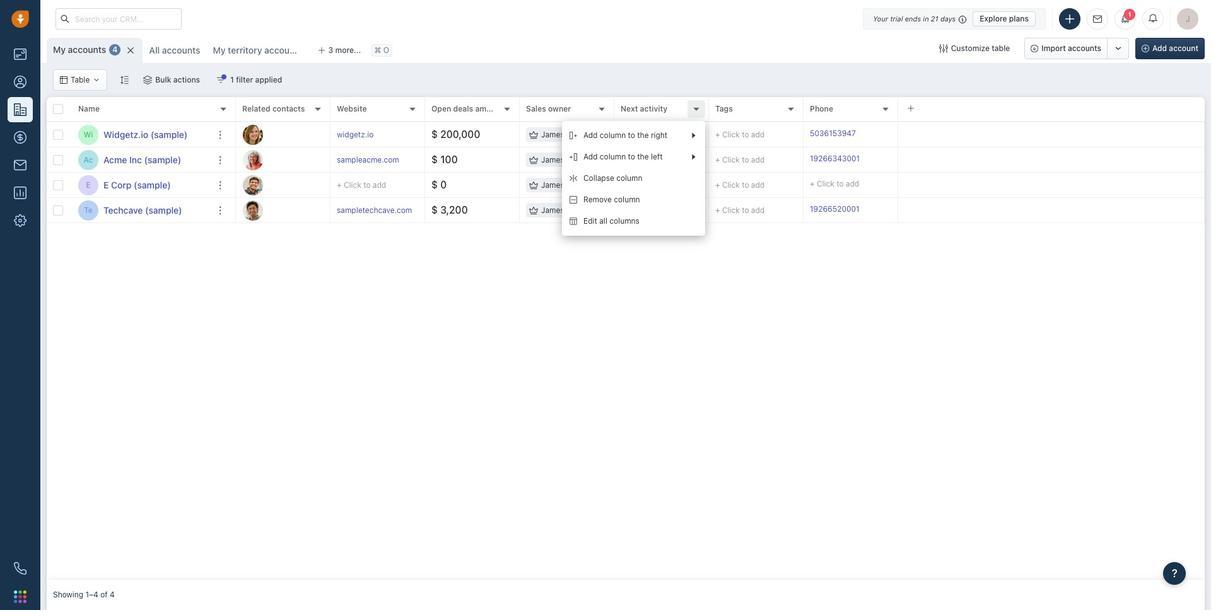 Task type: locate. For each thing, give the bounding box(es) containing it.
name row
[[47, 97, 236, 122]]

5036153947
[[810, 129, 856, 138]]

customize
[[951, 44, 990, 53]]

james peterson up edit
[[541, 206, 598, 215]]

0 horizontal spatial e
[[86, 180, 91, 190]]

$ for $ 3,200
[[431, 204, 438, 216]]

⌘ o
[[374, 46, 389, 55]]

amount
[[475, 104, 503, 114]]

1 horizontal spatial days
[[940, 14, 956, 22]]

2 row group from the left
[[236, 122, 1205, 223]]

grid
[[47, 96, 1205, 580]]

in left 21
[[923, 14, 929, 22]]

2 vertical spatial + add task
[[621, 205, 659, 215]]

1 horizontal spatial my
[[213, 45, 225, 56]]

$ for $ 100
[[431, 154, 438, 165]]

add up columns
[[628, 205, 642, 215]]

peterson up edit
[[566, 206, 598, 215]]

peterson up collapse
[[566, 155, 598, 165]]

menu
[[562, 121, 705, 236]]

james peterson for $ 100
[[541, 155, 598, 165]]

press space to select this row. row containing $ 100
[[236, 148, 1205, 173]]

3 more...
[[328, 45, 361, 55]]

3 james peterson from the top
[[541, 180, 598, 190]]

2 james from the top
[[541, 155, 564, 165]]

add
[[1152, 44, 1167, 53], [583, 131, 598, 140], [583, 152, 598, 162], [628, 155, 642, 164], [628, 180, 642, 190], [628, 205, 642, 215]]

columns
[[609, 217, 639, 226]]

l image
[[243, 150, 263, 170]]

import accounts button
[[1025, 38, 1108, 59]]

1 inside 1 link
[[1128, 11, 1132, 18]]

0 vertical spatial in
[[923, 14, 929, 22]]

2 task from the top
[[644, 180, 659, 190]]

the
[[637, 131, 649, 140], [637, 152, 649, 162]]

4 james from the top
[[541, 206, 564, 215]]

e for e
[[86, 180, 91, 190]]

add up remove column
[[628, 180, 642, 190]]

1 cell from the top
[[898, 122, 1205, 147]]

2
[[702, 130, 706, 139]]

$ 100
[[431, 154, 458, 165]]

click for $ 100
[[722, 155, 740, 165]]

+
[[715, 130, 720, 139], [621, 155, 625, 164], [715, 155, 720, 165], [810, 179, 815, 189], [621, 180, 625, 190], [337, 180, 342, 190], [715, 180, 720, 190], [621, 205, 625, 215], [715, 206, 720, 215]]

e up te
[[86, 180, 91, 190]]

acme inc (sample)
[[103, 154, 181, 165]]

table
[[71, 75, 90, 85]]

2 $ from the top
[[431, 154, 438, 165]]

column up 'collapse column'
[[600, 152, 626, 162]]

my up table dropdown button
[[53, 44, 66, 55]]

1 horizontal spatial 1
[[1128, 11, 1132, 18]]

the left right
[[637, 131, 649, 140]]

container_wx8msf4aqz5i3rn1 image
[[939, 44, 948, 53], [143, 76, 152, 85], [216, 76, 225, 85], [529, 206, 538, 215]]

task
[[644, 155, 659, 164], [644, 180, 659, 190], [644, 205, 659, 215]]

3 + add task from the top
[[621, 205, 659, 215]]

press space to select this row. row containing widgetz.io (sample)
[[47, 122, 236, 148]]

sales owner
[[526, 104, 571, 114]]

add for $ 0
[[751, 180, 765, 190]]

1 left filter
[[230, 75, 234, 85]]

0 horizontal spatial days
[[708, 130, 725, 139]]

explore
[[980, 14, 1007, 23]]

0 vertical spatial 1
[[1128, 11, 1132, 18]]

accounts right import
[[1068, 44, 1101, 53]]

4
[[112, 45, 118, 55], [110, 591, 115, 600]]

column for remove column
[[614, 195, 640, 205]]

related contacts
[[242, 104, 305, 114]]

sampletechcave.com link
[[337, 206, 412, 215]]

container_wx8msf4aqz5i3rn1 image inside bulk actions button
[[143, 76, 152, 85]]

(sample)
[[151, 129, 188, 140], [144, 154, 181, 165], [134, 179, 171, 190], [145, 205, 182, 215]]

1–4
[[85, 591, 98, 600]]

task down the collapse column menu item
[[644, 205, 659, 215]]

1 for 1 filter applied
[[230, 75, 234, 85]]

in inside press space to select this row. row
[[693, 130, 699, 139]]

press space to select this row. row
[[47, 122, 236, 148], [236, 122, 1205, 148], [47, 148, 236, 173], [236, 148, 1205, 173], [47, 173, 236, 198], [236, 173, 1205, 198], [47, 198, 236, 223], [236, 198, 1205, 223]]

(sample) down acme inc (sample) link
[[134, 179, 171, 190]]

actions
[[173, 75, 200, 85]]

accounts
[[1068, 44, 1101, 53], [68, 44, 106, 55], [162, 45, 200, 56], [264, 45, 303, 56]]

$
[[431, 129, 438, 140], [431, 154, 438, 165], [431, 179, 438, 191], [431, 204, 438, 216]]

+ add task up columns
[[621, 205, 659, 215]]

1 vertical spatial task
[[644, 180, 659, 190]]

my left the territory
[[213, 45, 225, 56]]

add for $ 3,200
[[751, 206, 765, 215]]

column up remove column menu item
[[616, 174, 642, 183]]

peterson up remove
[[566, 180, 598, 190]]

accounts for import
[[1068, 44, 1101, 53]]

0 vertical spatial the
[[637, 131, 649, 140]]

bulk
[[155, 75, 171, 85]]

1 + add task from the top
[[621, 155, 659, 164]]

1 task from the top
[[644, 155, 659, 164]]

$ left 100
[[431, 154, 438, 165]]

in
[[923, 14, 929, 22], [693, 130, 699, 139]]

tags
[[715, 104, 733, 114]]

$ left 200,000
[[431, 129, 438, 140]]

days right 2
[[708, 130, 725, 139]]

e left corp
[[103, 179, 109, 190]]

ac
[[84, 155, 93, 165]]

container_wx8msf4aqz5i3rn1 image inside customize table button
[[939, 44, 948, 53]]

next activity
[[621, 104, 667, 114]]

4 $ from the top
[[431, 204, 438, 216]]

1 horizontal spatial e
[[103, 179, 109, 190]]

add column to the right
[[583, 131, 667, 140]]

$ left 0
[[431, 179, 438, 191]]

4 cell from the top
[[898, 198, 1205, 223]]

james peterson down owner
[[541, 130, 598, 139]]

1 james from the top
[[541, 130, 564, 139]]

1 inside 1 filter applied button
[[230, 75, 234, 85]]

add account button
[[1135, 38, 1205, 59]]

wi
[[84, 130, 93, 139]]

my territory accounts button
[[207, 38, 307, 63], [213, 45, 303, 56]]

task for $ 100
[[644, 155, 659, 164]]

accounts inside button
[[1068, 44, 1101, 53]]

sampleacme.com link
[[337, 155, 399, 165]]

4 james peterson from the top
[[541, 206, 598, 215]]

freshworks switcher image
[[14, 591, 26, 603]]

0 vertical spatial 4
[[112, 45, 118, 55]]

4 peterson from the top
[[566, 206, 598, 215]]

e for e corp (sample)
[[103, 179, 109, 190]]

$ for $ 0
[[431, 179, 438, 191]]

4 right of
[[110, 591, 115, 600]]

task down right
[[644, 155, 659, 164]]

21
[[931, 14, 938, 22]]

2 cell from the top
[[898, 148, 1205, 172]]

cell
[[898, 122, 1205, 147], [898, 148, 1205, 172], [898, 173, 1205, 197], [898, 198, 1205, 223]]

click
[[722, 130, 740, 139], [722, 155, 740, 165], [817, 179, 834, 189], [344, 180, 361, 190], [722, 180, 740, 190], [722, 206, 740, 215]]

1 vertical spatial 1
[[230, 75, 234, 85]]

task for $ 3,200
[[644, 205, 659, 215]]

james peterson up remove
[[541, 180, 598, 190]]

james for 100
[[541, 155, 564, 165]]

phone image
[[14, 563, 26, 575]]

style_myh0__igzzd8unmi image
[[120, 75, 129, 84]]

1 peterson from the top
[[566, 130, 598, 139]]

j image
[[243, 175, 263, 195]]

add account
[[1152, 44, 1198, 53]]

the left left at the top right
[[637, 152, 649, 162]]

3 more... button
[[311, 42, 368, 59]]

1 james peterson from the top
[[541, 130, 598, 139]]

1 up 'import accounts' group
[[1128, 11, 1132, 18]]

2 james peterson from the top
[[541, 155, 598, 165]]

acme
[[103, 154, 127, 165]]

0 vertical spatial task
[[644, 155, 659, 164]]

peterson for 200,000
[[566, 130, 598, 139]]

press space to select this row. row containing $ 0
[[236, 173, 1205, 198]]

remove column menu item
[[562, 189, 705, 211]]

accounts for all
[[162, 45, 200, 56]]

press space to select this row. row containing $ 3,200
[[236, 198, 1205, 223]]

2 peterson from the top
[[566, 155, 598, 165]]

+ click to add for $ 200,000
[[715, 130, 765, 139]]

3 james from the top
[[541, 180, 564, 190]]

filter
[[236, 75, 253, 85]]

bulk actions button
[[135, 69, 208, 91]]

name column header
[[72, 97, 236, 122]]

peterson for 100
[[566, 155, 598, 165]]

1 $ from the top
[[431, 129, 438, 140]]

techcave
[[103, 205, 143, 215]]

1 the from the top
[[637, 131, 649, 140]]

$ left 3,200
[[431, 204, 438, 216]]

1 vertical spatial + add task
[[621, 180, 659, 190]]

add left account
[[1152, 44, 1167, 53]]

left
[[651, 152, 663, 162]]

menu containing add column to the right
[[562, 121, 705, 236]]

row group
[[47, 122, 236, 223], [236, 122, 1205, 223]]

column up add column to the left on the top of the page
[[600, 131, 626, 140]]

peterson for 0
[[566, 180, 598, 190]]

0 vertical spatial days
[[940, 14, 956, 22]]

trial
[[890, 14, 903, 22]]

add up the collapse column menu item
[[628, 155, 642, 164]]

100
[[440, 154, 458, 165]]

my accounts 4
[[53, 44, 118, 55]]

0 horizontal spatial in
[[693, 130, 699, 139]]

accounts right all
[[162, 45, 200, 56]]

explore plans link
[[973, 11, 1036, 26]]

+ add task up remove column
[[621, 180, 659, 190]]

container_wx8msf4aqz5i3rn1 image
[[60, 76, 67, 84], [93, 76, 100, 84], [529, 130, 538, 139], [621, 130, 629, 139], [529, 155, 538, 164], [529, 181, 538, 190]]

days right 21
[[940, 14, 956, 22]]

all accounts
[[149, 45, 200, 56]]

acme inc (sample) link
[[103, 154, 181, 166]]

sampleacme.com
[[337, 155, 399, 165]]

due
[[678, 130, 691, 139]]

1 link
[[1115, 8, 1136, 30]]

peterson down owner
[[566, 130, 598, 139]]

1 vertical spatial the
[[637, 152, 649, 162]]

e
[[103, 179, 109, 190], [86, 180, 91, 190]]

column up columns
[[614, 195, 640, 205]]

3 peterson from the top
[[566, 180, 598, 190]]

click for $ 0
[[722, 180, 740, 190]]

column
[[600, 131, 626, 140], [600, 152, 626, 162], [616, 174, 642, 183], [614, 195, 640, 205]]

days
[[940, 14, 956, 22], [708, 130, 725, 139]]

0 vertical spatial + add task
[[621, 155, 659, 164]]

james for 3,200
[[541, 206, 564, 215]]

applied
[[255, 75, 282, 85]]

+ add task for $ 0
[[621, 180, 659, 190]]

2 vertical spatial task
[[644, 205, 659, 215]]

1 row group from the left
[[47, 122, 236, 223]]

1 vertical spatial days
[[708, 130, 725, 139]]

my for my territory accounts
[[213, 45, 225, 56]]

⌘
[[374, 46, 381, 55]]

the for left
[[637, 152, 649, 162]]

task down left at the top right
[[644, 180, 659, 190]]

0 horizontal spatial my
[[53, 44, 66, 55]]

+ add task up the collapse column menu item
[[621, 155, 659, 164]]

3 task from the top
[[644, 205, 659, 215]]

of
[[100, 591, 108, 600]]

2 + add task from the top
[[621, 180, 659, 190]]

my for my accounts 4
[[53, 44, 66, 55]]

container_wx8msf4aqz5i3rn1 image inside 1 filter applied button
[[216, 76, 225, 85]]

+ click to add for $ 3,200
[[715, 206, 765, 215]]

3 cell from the top
[[898, 173, 1205, 197]]

in left 2
[[693, 130, 699, 139]]

(sample) right inc on the top left of the page
[[144, 154, 181, 165]]

1 vertical spatial in
[[693, 130, 699, 139]]

james peterson for $ 0
[[541, 180, 598, 190]]

3 $ from the top
[[431, 179, 438, 191]]

add inside button
[[1152, 44, 1167, 53]]

4 down search your crm... text field
[[112, 45, 118, 55]]

accounts up "table"
[[68, 44, 106, 55]]

1
[[1128, 11, 1132, 18], [230, 75, 234, 85]]

james peterson up collapse
[[541, 155, 598, 165]]

peterson
[[566, 130, 598, 139], [566, 155, 598, 165], [566, 180, 598, 190], [566, 206, 598, 215]]

all
[[599, 217, 607, 226]]

0 horizontal spatial 1
[[230, 75, 234, 85]]

2 the from the top
[[637, 152, 649, 162]]



Task type: describe. For each thing, give the bounding box(es) containing it.
james for 0
[[541, 180, 564, 190]]

4 inside the my accounts 4
[[112, 45, 118, 55]]

$ 3,200
[[431, 204, 468, 216]]

19266520001
[[810, 204, 859, 214]]

press space to select this row. row containing $ 200,000
[[236, 122, 1205, 148]]

edit all columns
[[583, 217, 639, 226]]

table
[[992, 44, 1010, 53]]

e corp (sample)
[[103, 179, 171, 190]]

widgetz.io (sample)
[[103, 129, 188, 140]]

1 filter applied button
[[208, 69, 290, 91]]

phone
[[810, 104, 833, 114]]

collapse column
[[583, 174, 642, 183]]

cell for $ 200,000
[[898, 122, 1205, 147]]

my accounts link
[[53, 44, 106, 56]]

container_wx8msf4aqz5i3rn1 image for 1 filter applied button
[[216, 76, 225, 85]]

press space to select this row. row containing acme inc (sample)
[[47, 148, 236, 173]]

open deals amount
[[431, 104, 503, 114]]

+ click to add for $ 100
[[715, 155, 765, 165]]

cell for $ 3,200
[[898, 198, 1205, 223]]

1 vertical spatial 4
[[110, 591, 115, 600]]

press space to select this row. row containing e corp (sample)
[[47, 173, 236, 198]]

activity
[[640, 104, 667, 114]]

accounts up applied at top left
[[264, 45, 303, 56]]

add up collapse
[[583, 152, 598, 162]]

1 filter applied
[[230, 75, 282, 85]]

add up add column to the left on the top of the page
[[583, 131, 598, 140]]

click for $ 200,000
[[722, 130, 740, 139]]

row group containing widgetz.io (sample)
[[47, 122, 236, 223]]

widgetz.io
[[337, 130, 374, 139]]

territory
[[228, 45, 262, 56]]

0
[[440, 179, 447, 191]]

name
[[78, 104, 100, 114]]

e corp (sample) link
[[103, 179, 171, 191]]

showing
[[53, 591, 83, 600]]

deals
[[453, 104, 473, 114]]

te
[[84, 206, 93, 215]]

1 horizontal spatial in
[[923, 14, 929, 22]]

add column to the left
[[583, 152, 663, 162]]

column for add column to the right
[[600, 131, 626, 140]]

sampletechcave.com
[[337, 206, 412, 215]]

due in 2 days
[[678, 130, 725, 139]]

task for $ 0
[[644, 180, 659, 190]]

table button
[[53, 69, 107, 91]]

my territory accounts
[[213, 45, 303, 56]]

accounts for my
[[68, 44, 106, 55]]

techcave (sample)
[[103, 205, 182, 215]]

edit all columns menu item
[[562, 211, 705, 232]]

19266343001 link
[[810, 153, 860, 167]]

website
[[337, 104, 367, 114]]

james peterson for $ 3,200
[[541, 206, 598, 215]]

cell for $ 0
[[898, 173, 1205, 197]]

inc
[[129, 154, 142, 165]]

customize table button
[[931, 38, 1018, 59]]

import accounts group
[[1025, 38, 1129, 59]]

19266520001 link
[[810, 204, 859, 217]]

+ add task for $ 100
[[621, 155, 659, 164]]

showing 1–4 of 4
[[53, 591, 115, 600]]

days inside press space to select this row. row
[[708, 130, 725, 139]]

$ 0
[[431, 179, 447, 191]]

j image
[[243, 125, 263, 145]]

column for collapse column
[[616, 174, 642, 183]]

right
[[651, 131, 667, 140]]

account
[[1169, 44, 1198, 53]]

grid containing $ 200,000
[[47, 96, 1205, 580]]

collapse
[[583, 174, 614, 183]]

contacts
[[272, 104, 305, 114]]

explore plans
[[980, 14, 1029, 23]]

james peterson for $ 200,000
[[541, 130, 598, 139]]

3,200
[[440, 204, 468, 216]]

200,000
[[440, 129, 480, 140]]

phone element
[[8, 556, 33, 582]]

remove column
[[583, 195, 640, 205]]

customize table
[[951, 44, 1010, 53]]

press space to select this row. row containing techcave (sample)
[[47, 198, 236, 223]]

owner
[[548, 104, 571, 114]]

$ 200,000
[[431, 129, 480, 140]]

5036153947 link
[[810, 128, 856, 141]]

peterson for 3,200
[[566, 206, 598, 215]]

3
[[328, 45, 333, 55]]

container_wx8msf4aqz5i3rn1 image for customize table button
[[939, 44, 948, 53]]

add for $ 100
[[751, 155, 765, 165]]

widgetz.io (sample) link
[[103, 128, 188, 141]]

1 for 1
[[1128, 11, 1132, 18]]

import
[[1042, 44, 1066, 53]]

s image
[[243, 200, 263, 220]]

widgetz.io link
[[337, 130, 374, 139]]

import accounts
[[1042, 44, 1101, 53]]

related
[[242, 104, 270, 114]]

click for $ 3,200
[[722, 206, 740, 215]]

Search your CRM... text field
[[56, 8, 182, 30]]

corp
[[111, 179, 131, 190]]

ends
[[905, 14, 921, 22]]

add for $ 200,000
[[751, 130, 765, 139]]

bulk actions
[[155, 75, 200, 85]]

$ for $ 200,000
[[431, 129, 438, 140]]

(sample) down name column header
[[151, 129, 188, 140]]

row group containing $ 200,000
[[236, 122, 1205, 223]]

o
[[383, 46, 389, 55]]

your trial ends in 21 days
[[873, 14, 956, 22]]

the for right
[[637, 131, 649, 140]]

column for add column to the left
[[600, 152, 626, 162]]

(sample) down e corp (sample) link
[[145, 205, 182, 215]]

container_wx8msf4aqz5i3rn1 image for bulk actions button at left top
[[143, 76, 152, 85]]

collapse column menu item
[[562, 168, 705, 189]]

open
[[431, 104, 451, 114]]

+ add task for $ 3,200
[[621, 205, 659, 215]]

all
[[149, 45, 160, 56]]

cell for $ 100
[[898, 148, 1205, 172]]

+ click to add for $ 0
[[715, 180, 765, 190]]

edit
[[583, 217, 597, 226]]

techcave (sample) link
[[103, 204, 182, 217]]

sales
[[526, 104, 546, 114]]

remove
[[583, 195, 612, 205]]

james for 200,000
[[541, 130, 564, 139]]



Task type: vqa. For each thing, say whether or not it's contained in the screenshot.
( to the bottom
no



